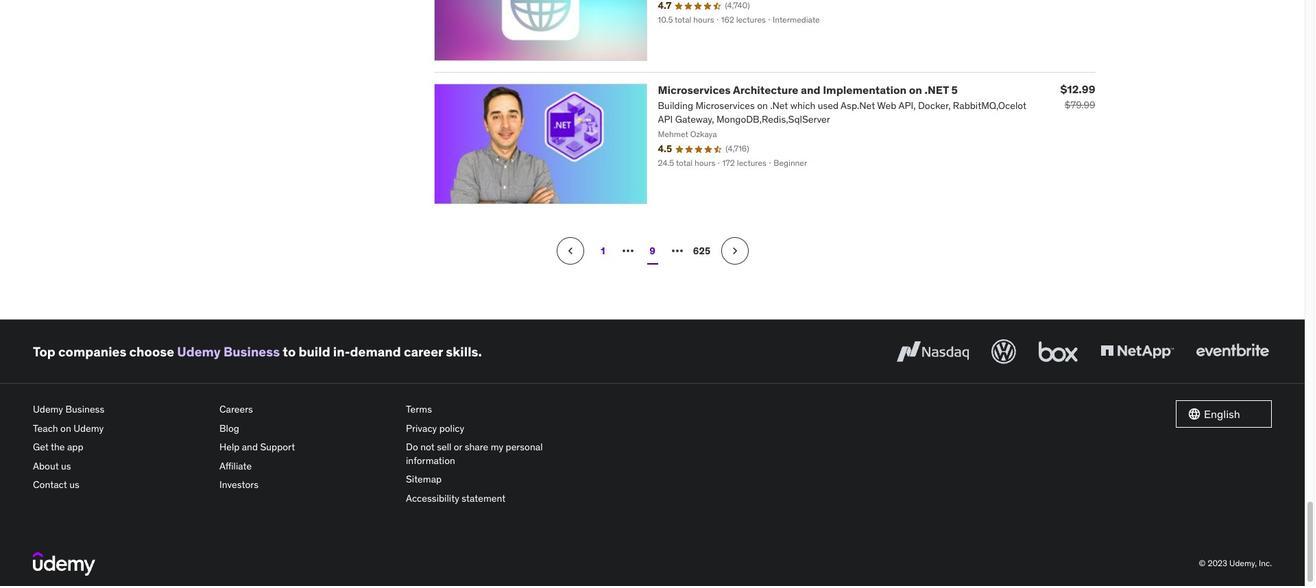 Task type: vqa. For each thing, say whether or not it's contained in the screenshot.
Paul O. inside dialog
no



Task type: locate. For each thing, give the bounding box(es) containing it.
1 link
[[590, 237, 617, 265]]

app
[[67, 441, 83, 454]]

udemy business link
[[177, 343, 280, 360], [33, 401, 209, 420]]

udemy business link up careers
[[177, 343, 280, 360]]

or
[[454, 441, 463, 454]]

us right contact
[[69, 479, 79, 491]]

0 vertical spatial business
[[224, 343, 280, 360]]

udemy
[[177, 343, 221, 360], [33, 403, 63, 416], [74, 422, 104, 435]]

share
[[465, 441, 489, 454]]

microservices architecture and implementation on .net 5
[[658, 83, 958, 97]]

udemy business teach on udemy get the app about us contact us
[[33, 403, 104, 491]]

contact
[[33, 479, 67, 491]]

0 vertical spatial on
[[910, 83, 923, 97]]

next page image
[[728, 244, 742, 258]]

sitemap link
[[406, 471, 582, 490]]

on right the teach in the bottom of the page
[[60, 422, 71, 435]]

1 horizontal spatial udemy
[[74, 422, 104, 435]]

previous page image
[[564, 244, 577, 258]]

udemy,
[[1230, 559, 1258, 569]]

and right architecture
[[801, 83, 821, 97]]

$12.99
[[1061, 82, 1096, 96]]

accessibility statement link
[[406, 490, 582, 509]]

udemy right choose
[[177, 343, 221, 360]]

and
[[801, 83, 821, 97], [242, 441, 258, 454]]

©
[[1200, 559, 1206, 569]]

privacy policy link
[[406, 420, 582, 438]]

1 vertical spatial business
[[65, 403, 104, 416]]

architecture
[[733, 83, 799, 97]]

do not sell or share my personal information button
[[406, 438, 582, 471]]

teach
[[33, 422, 58, 435]]

investors
[[220, 479, 259, 491]]

1 vertical spatial on
[[60, 422, 71, 435]]

0 horizontal spatial business
[[65, 403, 104, 416]]

help
[[220, 441, 240, 454]]

us right about
[[61, 460, 71, 473]]

0 vertical spatial udemy business link
[[177, 343, 280, 360]]

english
[[1205, 407, 1241, 421]]

contact us link
[[33, 476, 209, 495]]

careers
[[220, 403, 253, 416]]

affiliate
[[220, 460, 252, 473]]

2 ellipsis image from the left
[[669, 243, 686, 259]]

terms link
[[406, 401, 582, 420]]

terms
[[406, 403, 432, 416]]

0 vertical spatial and
[[801, 83, 821, 97]]

2 vertical spatial udemy
[[74, 422, 104, 435]]

statement
[[462, 493, 506, 505]]

1 horizontal spatial on
[[910, 83, 923, 97]]

ellipsis image left 9 'link' on the top of the page
[[620, 243, 636, 259]]

udemy business link up get the app link
[[33, 401, 209, 420]]

teach on udemy link
[[33, 420, 209, 438]]

0 horizontal spatial udemy
[[33, 403, 63, 416]]

$79.99
[[1065, 99, 1096, 111]]

business left to at the left of page
[[224, 343, 280, 360]]

1 vertical spatial udemy
[[33, 403, 63, 416]]

udemy image
[[33, 553, 95, 576]]

5
[[952, 83, 958, 97]]

inc.
[[1260, 559, 1273, 569]]

2 horizontal spatial udemy
[[177, 343, 221, 360]]

2023
[[1208, 559, 1228, 569]]

information
[[406, 455, 456, 467]]

udemy up the teach in the bottom of the page
[[33, 403, 63, 416]]

on
[[910, 83, 923, 97], [60, 422, 71, 435]]

0 horizontal spatial on
[[60, 422, 71, 435]]

demand
[[350, 343, 401, 360]]

box image
[[1036, 337, 1082, 367]]

implementation
[[823, 83, 907, 97]]

on inside udemy business teach on udemy get the app about us contact us
[[60, 422, 71, 435]]

udemy up the app
[[74, 422, 104, 435]]

business up the app
[[65, 403, 104, 416]]

personal
[[506, 441, 543, 454]]

business
[[224, 343, 280, 360], [65, 403, 104, 416]]

accessibility
[[406, 493, 460, 505]]

ellipsis image
[[620, 243, 636, 259], [669, 243, 686, 259]]

english button
[[1177, 401, 1273, 428]]

and right help
[[242, 441, 258, 454]]

netapp image
[[1098, 337, 1177, 367]]

0 vertical spatial us
[[61, 460, 71, 473]]

nasdaq image
[[894, 337, 973, 367]]

us
[[61, 460, 71, 473], [69, 479, 79, 491]]

0 horizontal spatial ellipsis image
[[620, 243, 636, 259]]

0 horizontal spatial and
[[242, 441, 258, 454]]

microservices
[[658, 83, 731, 97]]

1 horizontal spatial ellipsis image
[[669, 243, 686, 259]]

on left .net
[[910, 83, 923, 97]]

1 vertical spatial and
[[242, 441, 258, 454]]

get
[[33, 441, 49, 454]]

ellipsis image left 625
[[669, 243, 686, 259]]



Task type: describe. For each thing, give the bounding box(es) containing it.
get the app link
[[33, 438, 209, 457]]

companies
[[58, 343, 127, 360]]

policy
[[440, 422, 465, 435]]

terms privacy policy do not sell or share my personal information sitemap accessibility statement
[[406, 403, 543, 505]]

eventbrite image
[[1194, 337, 1273, 367]]

1 horizontal spatial and
[[801, 83, 821, 97]]

privacy
[[406, 422, 437, 435]]

investors link
[[220, 476, 395, 495]]

do
[[406, 441, 418, 454]]

top
[[33, 343, 55, 360]]

9
[[650, 245, 656, 257]]

small image
[[1188, 407, 1202, 421]]

not
[[421, 441, 435, 454]]

1 horizontal spatial business
[[224, 343, 280, 360]]

help and support link
[[220, 438, 395, 457]]

1
[[601, 245, 606, 257]]

0 vertical spatial udemy
[[177, 343, 221, 360]]

skills.
[[446, 343, 482, 360]]

9 link
[[639, 237, 667, 265]]

to
[[283, 343, 296, 360]]

1 vertical spatial udemy business link
[[33, 401, 209, 420]]

choose
[[129, 343, 174, 360]]

625
[[694, 245, 711, 257]]

sell
[[437, 441, 452, 454]]

© 2023 udemy, inc.
[[1200, 559, 1273, 569]]

in-
[[333, 343, 350, 360]]

top companies choose udemy business to build in-demand career skills.
[[33, 343, 482, 360]]

about us link
[[33, 457, 209, 476]]

my
[[491, 441, 504, 454]]

$12.99 $79.99
[[1061, 82, 1096, 111]]

volkswagen image
[[989, 337, 1020, 367]]

about
[[33, 460, 59, 473]]

1 vertical spatial us
[[69, 479, 79, 491]]

and inside careers blog help and support affiliate investors
[[242, 441, 258, 454]]

microservices architecture and implementation on .net 5 link
[[658, 83, 958, 97]]

blog link
[[220, 420, 395, 438]]

1 ellipsis image from the left
[[620, 243, 636, 259]]

.net
[[925, 83, 950, 97]]

build
[[299, 343, 330, 360]]

affiliate link
[[220, 457, 395, 476]]

blog
[[220, 422, 239, 435]]

sitemap
[[406, 474, 442, 486]]

business inside udemy business teach on udemy get the app about us contact us
[[65, 403, 104, 416]]

career
[[404, 343, 443, 360]]

careers link
[[220, 401, 395, 420]]

careers blog help and support affiliate investors
[[220, 403, 295, 491]]

support
[[260, 441, 295, 454]]

the
[[51, 441, 65, 454]]



